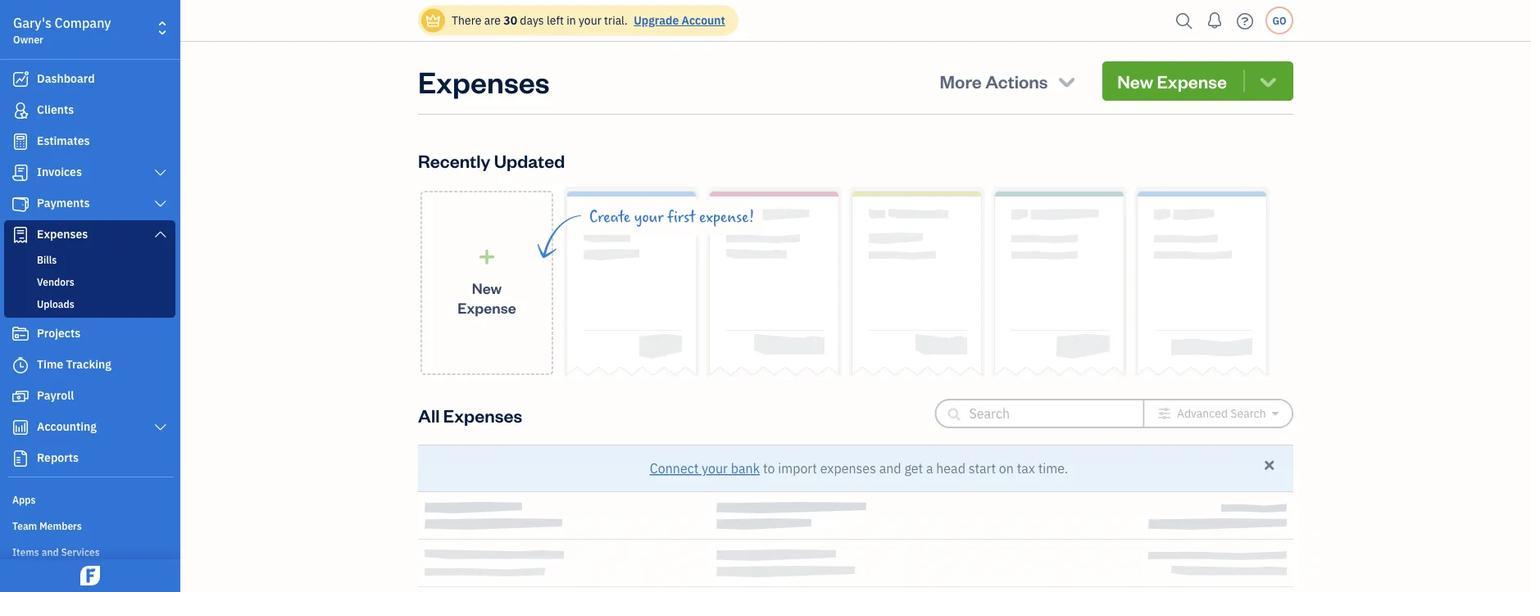 Task type: vqa. For each thing, say whether or not it's contained in the screenshot.
the left the expense
yes



Task type: locate. For each thing, give the bounding box(es) containing it.
client image
[[11, 102, 30, 119]]

payment image
[[11, 196, 30, 212]]

new
[[1118, 69, 1154, 93], [472, 279, 502, 298]]

bills link
[[7, 250, 172, 270]]

your left first
[[634, 208, 664, 226]]

expense down "search" icon
[[1157, 69, 1227, 93]]

1 horizontal spatial new
[[1118, 69, 1154, 93]]

items
[[12, 546, 39, 559]]

clients link
[[4, 96, 175, 125]]

and
[[879, 460, 902, 478], [42, 546, 59, 559]]

0 vertical spatial expenses
[[418, 61, 550, 100]]

notifications image
[[1202, 4, 1228, 37]]

2 horizontal spatial your
[[702, 460, 728, 478]]

your left bank
[[702, 460, 728, 478]]

chevron large down image up the expenses "link"
[[153, 198, 168, 211]]

go
[[1273, 14, 1287, 27]]

expenses
[[418, 61, 550, 100], [37, 227, 88, 242], [443, 404, 522, 427]]

0 vertical spatial chevron large down image
[[153, 166, 168, 180]]

new inside button
[[1118, 69, 1154, 93]]

your
[[579, 13, 602, 28], [634, 208, 664, 226], [702, 460, 728, 478]]

2 chevron large down image from the top
[[153, 228, 168, 241]]

all
[[418, 404, 440, 427]]

apps link
[[4, 487, 175, 512]]

chevron large down image inside 'invoices' 'link'
[[153, 166, 168, 180]]

members
[[39, 520, 82, 533]]

accounting
[[37, 419, 97, 435]]

chevron large down image up the reports link at the left of page
[[153, 421, 168, 435]]

uploads
[[37, 298, 74, 311]]

recently updated
[[418, 149, 565, 172]]

close image
[[1262, 458, 1277, 473]]

uploads link
[[7, 294, 172, 314]]

clients
[[37, 102, 74, 117]]

1 vertical spatial new
[[472, 279, 502, 298]]

1 horizontal spatial your
[[634, 208, 664, 226]]

dashboard image
[[11, 71, 30, 88]]

new inside "new expense"
[[472, 279, 502, 298]]

Search text field
[[969, 401, 1117, 427]]

0 vertical spatial new
[[1118, 69, 1154, 93]]

timer image
[[11, 357, 30, 374]]

new expense down "search" icon
[[1118, 69, 1227, 93]]

bills
[[37, 253, 57, 266]]

reports
[[37, 451, 79, 466]]

invoices link
[[4, 158, 175, 188]]

expenses up bills
[[37, 227, 88, 242]]

0 vertical spatial and
[[879, 460, 902, 478]]

go to help image
[[1232, 9, 1258, 33]]

new expense
[[1118, 69, 1227, 93], [458, 279, 516, 317]]

apps
[[12, 494, 36, 507]]

expenses right all
[[443, 404, 522, 427]]

team members link
[[4, 513, 175, 538]]

dashboard link
[[4, 65, 175, 94]]

chevron large down image inside accounting link
[[153, 421, 168, 435]]

1 vertical spatial expense
[[458, 298, 516, 317]]

recently
[[418, 149, 491, 172]]

expense image
[[11, 227, 30, 243]]

1 vertical spatial your
[[634, 208, 664, 226]]

2 vertical spatial your
[[702, 460, 728, 478]]

main element
[[0, 0, 221, 593]]

new right chevrondown image
[[1118, 69, 1154, 93]]

payroll
[[37, 388, 74, 403]]

chevron large down image
[[153, 166, 168, 180], [153, 228, 168, 241]]

payments link
[[4, 189, 175, 219]]

0 vertical spatial expense
[[1157, 69, 1227, 93]]

owner
[[13, 33, 43, 46]]

connect your bank button
[[650, 459, 760, 479]]

and right items
[[42, 546, 59, 559]]

0 horizontal spatial new
[[472, 279, 502, 298]]

services
[[61, 546, 100, 559]]

money image
[[11, 389, 30, 405]]

expense
[[1157, 69, 1227, 93], [458, 298, 516, 317]]

1 horizontal spatial expense
[[1157, 69, 1227, 93]]

bank
[[731, 460, 760, 478]]

expense down plus icon
[[458, 298, 516, 317]]

tracking
[[66, 357, 111, 372]]

payroll link
[[4, 382, 175, 412]]

0 horizontal spatial expense
[[458, 298, 516, 317]]

2 chevron large down image from the top
[[153, 421, 168, 435]]

1 vertical spatial and
[[42, 546, 59, 559]]

team members
[[12, 520, 82, 533]]

1 horizontal spatial new expense
[[1118, 69, 1227, 93]]

payments
[[37, 196, 90, 211]]

estimates link
[[4, 127, 175, 157]]

report image
[[11, 451, 30, 467]]

chevron large down image for accounting
[[153, 421, 168, 435]]

0 vertical spatial new expense
[[1118, 69, 1227, 93]]

expenses down are
[[418, 61, 550, 100]]

new down plus icon
[[472, 279, 502, 298]]

0 vertical spatial your
[[579, 13, 602, 28]]

1 horizontal spatial and
[[879, 460, 902, 478]]

crown image
[[425, 12, 442, 29]]

1 vertical spatial new expense
[[458, 279, 516, 317]]

and left get
[[879, 460, 902, 478]]

and inside 'link'
[[42, 546, 59, 559]]

1 vertical spatial expenses
[[37, 227, 88, 242]]

more actions button
[[925, 61, 1093, 101]]

expenses
[[820, 460, 876, 478]]

upgrade account link
[[631, 13, 725, 28]]

1 chevron large down image from the top
[[153, 198, 168, 211]]

tax
[[1017, 460, 1035, 478]]

chevron large down image up the bills link
[[153, 228, 168, 241]]

0 horizontal spatial your
[[579, 13, 602, 28]]

estimate image
[[11, 134, 30, 150]]

chevron large down image down the estimates link
[[153, 166, 168, 180]]

your for connect your bank to import expenses and get a head start on tax time.
[[702, 460, 728, 478]]

0 vertical spatial chevron large down image
[[153, 198, 168, 211]]

1 chevron large down image from the top
[[153, 166, 168, 180]]

trial.
[[604, 13, 628, 28]]

chevrondown image
[[1056, 70, 1078, 93]]

first
[[668, 208, 696, 226]]

time.
[[1039, 460, 1068, 478]]

your right "in"
[[579, 13, 602, 28]]

1 vertical spatial chevron large down image
[[153, 228, 168, 241]]

0 horizontal spatial and
[[42, 546, 59, 559]]

1 vertical spatial chevron large down image
[[153, 421, 168, 435]]

new expense down plus icon
[[458, 279, 516, 317]]

0 horizontal spatial new expense
[[458, 279, 516, 317]]

chevron large down image
[[153, 198, 168, 211], [153, 421, 168, 435]]

projects
[[37, 326, 81, 341]]

account
[[682, 13, 725, 28]]



Task type: describe. For each thing, give the bounding box(es) containing it.
project image
[[11, 326, 30, 343]]

vendors link
[[7, 272, 172, 292]]

on
[[999, 460, 1014, 478]]

time tracking
[[37, 357, 111, 372]]

freshbooks image
[[77, 567, 103, 586]]

more
[[940, 69, 982, 93]]

time tracking link
[[4, 351, 175, 380]]

connect
[[650, 460, 699, 478]]

to
[[763, 460, 775, 478]]

in
[[567, 13, 576, 28]]

expense!
[[699, 208, 755, 226]]

there are 30 days left in your trial. upgrade account
[[452, 13, 725, 28]]

vendors
[[37, 275, 74, 289]]

go button
[[1266, 7, 1294, 34]]

reports link
[[4, 444, 175, 474]]

are
[[484, 13, 501, 28]]

chart image
[[11, 420, 30, 436]]

connect your bank to import expenses and get a head start on tax time.
[[650, 460, 1068, 478]]

new expense inside new expense button
[[1118, 69, 1227, 93]]

chevrondown image
[[1257, 70, 1280, 93]]

your for create your first expense!
[[634, 208, 664, 226]]

plus image
[[478, 249, 496, 265]]

team
[[12, 520, 37, 533]]

left
[[547, 13, 564, 28]]

head
[[936, 460, 966, 478]]

new expense link
[[421, 191, 553, 375]]

expense inside "new expense" link
[[458, 298, 516, 317]]

import
[[778, 460, 817, 478]]

chevron large down image for invoices
[[153, 166, 168, 180]]

updated
[[494, 149, 565, 172]]

expenses inside "link"
[[37, 227, 88, 242]]

create
[[589, 208, 631, 226]]

a
[[926, 460, 933, 478]]

upgrade
[[634, 13, 679, 28]]

days
[[520, 13, 544, 28]]

2 vertical spatial expenses
[[443, 404, 522, 427]]

more actions
[[940, 69, 1048, 93]]

create your first expense!
[[589, 208, 755, 226]]

invoices
[[37, 164, 82, 180]]

actions
[[986, 69, 1048, 93]]

dashboard
[[37, 71, 95, 86]]

new expense button
[[1103, 61, 1294, 101]]

items and services link
[[4, 539, 175, 564]]

accounting link
[[4, 413, 175, 443]]

invoice image
[[11, 165, 30, 181]]

items and services
[[12, 546, 100, 559]]

company
[[55, 14, 111, 32]]

there
[[452, 13, 482, 28]]

chevron large down image for expenses
[[153, 228, 168, 241]]

30
[[504, 13, 517, 28]]

start
[[969, 460, 996, 478]]

new expense button
[[1103, 61, 1294, 101]]

gary's
[[13, 14, 52, 32]]

estimates
[[37, 133, 90, 148]]

get
[[905, 460, 923, 478]]

gary's company owner
[[13, 14, 111, 46]]

chevron large down image for payments
[[153, 198, 168, 211]]

search image
[[1172, 9, 1198, 33]]

time
[[37, 357, 63, 372]]

projects link
[[4, 320, 175, 349]]

expenses link
[[4, 221, 175, 250]]

expense inside new expense button
[[1157, 69, 1227, 93]]

all expenses
[[418, 404, 522, 427]]



